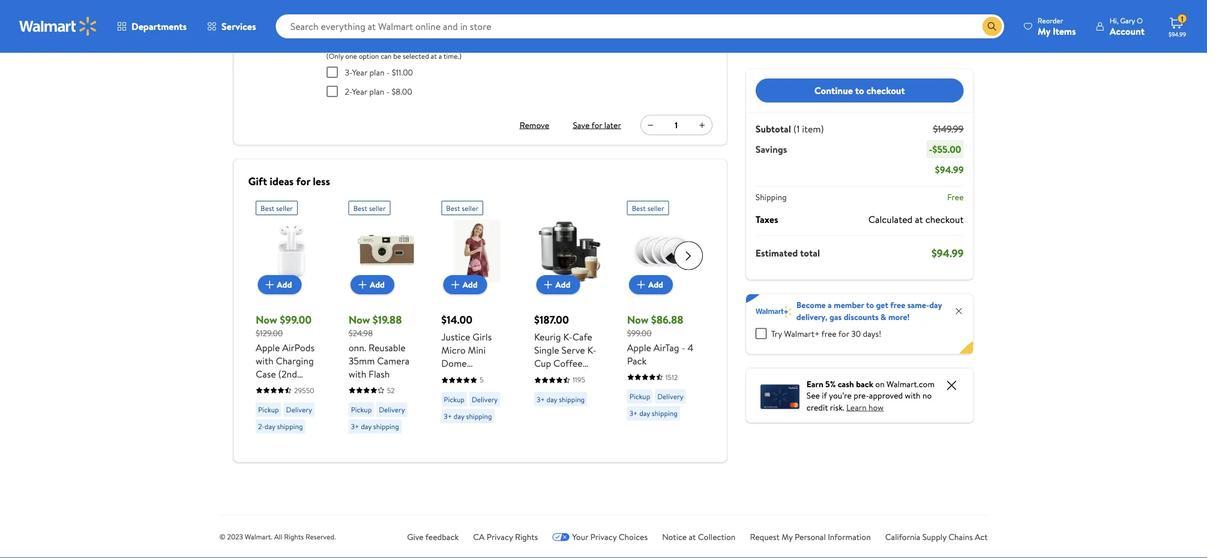 Task type: locate. For each thing, give the bounding box(es) containing it.
2 horizontal spatial with
[[905, 390, 921, 402]]

2- inside now $99.00 group
[[258, 422, 264, 432]]

save
[[573, 119, 590, 131]]

free inside become a member to get free same-day delivery, gas discounts & more!
[[890, 300, 905, 311]]

plan down 3-year plan - $11.00
[[369, 86, 384, 97]]

charging
[[275, 354, 313, 367]]

3 seller from the left
[[461, 203, 478, 213]]

©
[[219, 532, 225, 543]]

1 horizontal spatial at
[[689, 532, 696, 544]]

2 add to cart image from the left
[[448, 278, 462, 292]]

best for $86.88
[[632, 203, 645, 213]]

- inside now $86.88 $99.00 apple airtag - 4 pack
[[681, 341, 685, 354]]

charcoal
[[534, 423, 571, 436]]

0 vertical spatial to
[[855, 84, 864, 97]]

privacy right ca
[[487, 532, 513, 544]]

my left items on the right top of the page
[[1038, 24, 1051, 38]]

add to cart image up $129.00
[[262, 278, 277, 292]]

shipping
[[559, 394, 584, 405], [652, 408, 677, 419], [466, 411, 492, 421], [277, 422, 303, 432], [373, 422, 399, 432]]

$19.88
[[372, 312, 402, 327]]

2 now from the left
[[348, 312, 370, 327]]

hi, gary o account
[[1110, 15, 1145, 38]]

with left no
[[905, 390, 921, 402]]

1 horizontal spatial my
[[1038, 24, 1051, 38]]

pickup for justice
[[443, 394, 464, 405]]

a left time.)
[[439, 51, 442, 61]]

more!
[[888, 311, 910, 323]]

a inside become a member to get free same-day delivery, gas discounts & more!
[[828, 300, 832, 311]]

0 horizontal spatial privacy
[[487, 532, 513, 544]]

pickup inside now $86.88 group
[[629, 392, 650, 402]]

1 horizontal spatial add to cart image
[[448, 278, 462, 292]]

a
[[439, 51, 442, 61], [828, 300, 832, 311]]

for right save
[[592, 119, 602, 131]]

year down one
[[352, 66, 367, 78]]

checkout down free in the top of the page
[[925, 213, 964, 226]]

1 horizontal spatial add to cart image
[[541, 278, 555, 292]]

1 left increase quantity sony wh-ch720n-noise canceling wireless bluetooth headphones- black, current quantity 1 icon
[[675, 119, 678, 131]]

1 add to cart image from the left
[[355, 278, 369, 292]]

delivery down 5
[[471, 394, 498, 405]]

add to cart image inside now $19.88 "group"
[[355, 278, 369, 292]]

now for now $19.88
[[348, 312, 370, 327]]

pink
[[490, 370, 507, 383]]

2 year from the top
[[352, 86, 367, 97]]

airpods
[[282, 341, 314, 354]]

shipping down dye
[[466, 411, 492, 421]]

add to cart image for now
[[262, 278, 277, 292]]

delivery inside $14.00 group
[[471, 394, 498, 405]]

best for justice
[[446, 203, 460, 213]]

k- right keurig
[[563, 330, 572, 344]]

add up the $14.00
[[462, 279, 477, 291]]

taxes
[[756, 213, 778, 226]]

1 horizontal spatial now
[[348, 312, 370, 327]]

1 horizontal spatial to
[[866, 300, 874, 311]]

3+ day shipping inside $14.00 group
[[443, 411, 492, 421]]

dome
[[441, 357, 467, 370]]

departments button
[[107, 12, 197, 41]]

2 horizontal spatial for
[[838, 328, 849, 340]]

2023
[[227, 532, 243, 543]]

chains
[[949, 532, 973, 544]]

at right the notice on the right bottom of page
[[689, 532, 696, 544]]

best inside now $19.88 "group"
[[353, 203, 367, 213]]

to
[[855, 84, 864, 97], [866, 300, 874, 311]]

add button inside $14.00 group
[[443, 275, 487, 294]]

1 best seller from the left
[[260, 203, 293, 213]]

day down generation)
[[264, 422, 275, 432]]

1 horizontal spatial with
[[348, 367, 366, 381]]

by
[[435, 22, 443, 33]]

a inside the view details (only one option can be selected at a time.)
[[439, 51, 442, 61]]

request
[[750, 532, 780, 544]]

1 horizontal spatial $99.00
[[627, 327, 651, 339]]

1 horizontal spatial for
[[592, 119, 602, 131]]

0 horizontal spatial free
[[822, 328, 837, 340]]

with inside 'now $99.00 $129.00 apple airpods with charging case (2nd generation)'
[[255, 354, 273, 367]]

now up "onn."
[[348, 312, 370, 327]]

best seller for $19.88
[[353, 203, 385, 213]]

0 vertical spatial my
[[1038, 24, 1051, 38]]

add button inside now $86.88 group
[[629, 275, 673, 294]]

day for $86.88
[[639, 408, 650, 419]]

rights
[[515, 532, 538, 544], [284, 532, 304, 543]]

checkout
[[866, 84, 905, 97], [925, 213, 964, 226]]

privacy choices icon image
[[552, 533, 570, 542]]

seller for justice
[[461, 203, 478, 213]]

walmart.
[[245, 532, 272, 543]]

privacy right your
[[590, 532, 617, 544]]

shipping inside $14.00 group
[[466, 411, 492, 421]]

shipping inside now $86.88 group
[[652, 408, 677, 419]]

shipping down the 1512
[[652, 408, 677, 419]]

pickup down flash
[[351, 405, 371, 415]]

3+ day shipping for $86.88
[[629, 408, 677, 419]]

seller for $99.00
[[276, 203, 293, 213]]

earn 5% cash back on walmart.com
[[807, 378, 935, 390]]

day inside $14.00 group
[[453, 411, 464, 421]]

allstate
[[445, 22, 474, 33]]

year
[[352, 66, 367, 78], [352, 86, 367, 97]]

(2nd
[[278, 367, 297, 381]]

add to cart image up the $14.00
[[448, 278, 462, 292]]

0 horizontal spatial k-
[[563, 330, 572, 344]]

now inside now $86.88 $99.00 apple airtag - 4 pack
[[627, 312, 648, 327]]

search icon image
[[987, 22, 997, 31]]

checkout right continue
[[866, 84, 905, 97]]

best seller inside $14.00 group
[[446, 203, 478, 213]]

1 vertical spatial year
[[352, 86, 367, 97]]

services button
[[197, 12, 266, 41]]

add to cart image
[[262, 278, 277, 292], [448, 278, 462, 292]]

add to cart image inside $14.00 group
[[448, 278, 462, 292]]

Search search field
[[276, 14, 1004, 38]]

2 horizontal spatial at
[[915, 213, 923, 226]]

services
[[222, 20, 256, 33]]

request my personal information
[[750, 532, 871, 544]]

3+ day shipping inside now $86.88 group
[[629, 408, 677, 419]]

year down 3-
[[352, 86, 367, 97]]

now up charging
[[255, 312, 277, 327]]

1 vertical spatial at
[[915, 213, 923, 226]]

1 horizontal spatial 1
[[1181, 14, 1184, 24]]

privacy
[[487, 532, 513, 544], [590, 532, 617, 544]]

$14.00 group
[[441, 196, 512, 428]]

seller
[[276, 203, 293, 213], [369, 203, 385, 213], [461, 203, 478, 213], [647, 203, 664, 213]]

add to cart image for now $86.88
[[634, 278, 648, 292]]

add button inside now $99.00 group
[[257, 275, 301, 294]]

save for later button
[[571, 116, 624, 135]]

pre-
[[854, 390, 869, 402]]

shipping for $19.88
[[373, 422, 399, 432]]

0 horizontal spatial $99.00
[[280, 312, 311, 327]]

$99.00 up the pack
[[627, 327, 651, 339]]

3 now from the left
[[627, 312, 648, 327]]

apple for $86.88
[[627, 341, 651, 354]]

seller inside now $99.00 group
[[276, 203, 293, 213]]

0 vertical spatial year
[[352, 66, 367, 78]]

checkout for calculated at checkout
[[925, 213, 964, 226]]

Try Walmart+ free for 30 days! checkbox
[[756, 329, 766, 339]]

delivery down 52
[[379, 405, 405, 415]]

add button inside now $19.88 "group"
[[350, 275, 394, 294]]

1195
[[572, 375, 585, 385]]

1 vertical spatial plan
[[369, 86, 384, 97]]

0 horizontal spatial for
[[296, 174, 310, 189]]

$55.00
[[933, 143, 961, 156]]

(only
[[326, 51, 344, 61]]

$14.00
[[441, 312, 472, 327]]

3 add to cart image from the left
[[634, 278, 648, 292]]

2-day shipping
[[258, 422, 303, 432]]

at for notice at collection
[[689, 532, 696, 544]]

plan down option
[[369, 66, 385, 78]]

seller inside now $19.88 "group"
[[369, 203, 385, 213]]

4 add button from the left
[[536, 275, 580, 294]]

add button for $99.00
[[257, 275, 301, 294]]

-
[[387, 66, 390, 78], [386, 86, 390, 97], [929, 143, 933, 156], [681, 341, 685, 354]]

4 best seller from the left
[[632, 203, 664, 213]]

1 vertical spatial to
[[866, 300, 874, 311]]

2- down generation)
[[258, 422, 264, 432]]

add button up $129.00
[[257, 275, 301, 294]]

for left less
[[296, 174, 310, 189]]

3 best from the left
[[446, 203, 460, 213]]

add inside now $99.00 group
[[277, 279, 292, 291]]

best seller
[[260, 203, 293, 213], [353, 203, 385, 213], [446, 203, 478, 213], [632, 203, 664, 213]]

best seller inside now $86.88 group
[[632, 203, 664, 213]]

continue to checkout
[[814, 84, 905, 97]]

1 maker, from the top
[[534, 370, 562, 383]]

0 horizontal spatial add to cart image
[[355, 278, 369, 292]]

rights right all
[[284, 532, 304, 543]]

2 add button from the left
[[350, 275, 394, 294]]

with left (2nd
[[255, 354, 273, 367]]

at for calculated at checkout
[[915, 213, 923, 226]]

approved
[[869, 390, 903, 402]]

3+ day shipping for $19.88
[[351, 422, 399, 432]]

day inside now $86.88 group
[[639, 408, 650, 419]]

add for $19.88
[[369, 279, 384, 291]]

with inside now $19.88 $24.98 onn. reusable 35mm camera with flash
[[348, 367, 366, 381]]

2 best from the left
[[353, 203, 367, 213]]

save for later
[[573, 119, 621, 131]]

delivery inside now $86.88 group
[[657, 392, 683, 402]]

pickup inside now $19.88 "group"
[[351, 405, 371, 415]]

for left 30
[[838, 328, 849, 340]]

1 horizontal spatial a
[[828, 300, 832, 311]]

delivery
[[657, 392, 683, 402], [471, 394, 498, 405], [286, 405, 312, 415], [379, 405, 405, 415]]

day down flash
[[361, 422, 371, 432]]

0 vertical spatial checkout
[[866, 84, 905, 97]]

walmart+
[[784, 328, 820, 340]]

with for see
[[905, 390, 921, 402]]

best seller inside now $99.00 group
[[260, 203, 293, 213]]

banner
[[746, 294, 973, 354]]

pickup up 2-day shipping
[[258, 405, 279, 415]]

add up $129.00
[[277, 279, 292, 291]]

35mm
[[348, 354, 375, 367]]

3-
[[345, 66, 352, 78]]

1 horizontal spatial checkout
[[925, 213, 964, 226]]

1 horizontal spatial 2-
[[345, 86, 352, 97]]

maker, left dark
[[534, 410, 562, 423]]

$94.99 down the calculated at checkout
[[932, 246, 964, 261]]

you're
[[829, 390, 852, 402]]

now for now $99.00
[[255, 312, 277, 327]]

day for justice
[[453, 411, 464, 421]]

0 horizontal spatial to
[[855, 84, 864, 97]]

see if you're pre-approved with no credit risk.
[[807, 390, 932, 414]]

3+ day shipping inside $187.00 group
[[536, 394, 584, 405]]

3-year plan - $11.00
[[345, 66, 413, 78]]

hi,
[[1110, 15, 1119, 26]]

2 horizontal spatial add to cart image
[[634, 278, 648, 292]]

3 best seller from the left
[[446, 203, 478, 213]]

apple inside 'now $99.00 $129.00 apple airpods with charging case (2nd generation)'
[[255, 341, 280, 354]]

pickup
[[629, 392, 650, 402], [443, 394, 464, 405], [258, 405, 279, 415], [351, 405, 371, 415]]

4 best from the left
[[632, 203, 645, 213]]

0 horizontal spatial a
[[439, 51, 442, 61]]

3+ day shipping down dye
[[443, 411, 492, 421]]

now inside 'now $99.00 $129.00 apple airpods with charging case (2nd generation)'
[[255, 312, 277, 327]]

personal
[[795, 532, 826, 544]]

2 plan from the top
[[369, 86, 384, 97]]

pickup down crossbody,
[[443, 394, 464, 405]]

0 vertical spatial plan
[[369, 66, 385, 78]]

0 horizontal spatial 1
[[675, 119, 678, 131]]

at inside the view details (only one option can be selected at a time.)
[[431, 51, 437, 61]]

add to cart image inside now $86.88 group
[[634, 278, 648, 292]]

california supply chains act link
[[885, 532, 988, 544]]

1 horizontal spatial privacy
[[590, 532, 617, 544]]

2- right 2-year plan - $8.00 checkbox
[[345, 86, 352, 97]]

3+ day shipping down 52
[[351, 422, 399, 432]]

0 horizontal spatial now
[[255, 312, 277, 327]]

add inside $187.00 group
[[555, 279, 570, 291]]

time.)
[[444, 51, 462, 61]]

1 seller from the left
[[276, 203, 293, 213]]

your privacy choices
[[572, 532, 648, 544]]

shipping inside now $19.88 "group"
[[373, 422, 399, 432]]

california supply chains act
[[885, 532, 988, 544]]

2 vertical spatial at
[[689, 532, 696, 544]]

a right become in the bottom right of the page
[[828, 300, 832, 311]]

collection
[[698, 532, 736, 544]]

1 vertical spatial 2-
[[258, 422, 264, 432]]

shipping up dark
[[559, 394, 584, 405]]

add to cart image up $187.00
[[541, 278, 555, 292]]

0 horizontal spatial at
[[431, 51, 437, 61]]

0 horizontal spatial my
[[782, 532, 793, 544]]

0 vertical spatial maker,
[[534, 370, 562, 383]]

2 add to cart image from the left
[[541, 278, 555, 292]]

cappuccino
[[534, 396, 583, 410]]

1 horizontal spatial free
[[890, 300, 905, 311]]

3+ inside now $86.88 group
[[629, 408, 637, 419]]

add button up $19.88
[[350, 275, 394, 294]]

3+ day shipping
[[536, 394, 584, 405], [629, 408, 677, 419], [443, 411, 492, 421], [351, 422, 399, 432]]

give feedback button
[[407, 532, 459, 544]]

delivery for $86.88
[[657, 392, 683, 402]]

maker, left and
[[534, 370, 562, 383]]

$94.99
[[1169, 30, 1186, 38], [935, 163, 964, 176], [932, 246, 964, 261]]

best inside now $99.00 group
[[260, 203, 274, 213]]

1 vertical spatial $94.99
[[935, 163, 964, 176]]

delivery for justice
[[471, 394, 498, 405]]

apple inside now $86.88 $99.00 apple airtag - 4 pack
[[627, 341, 651, 354]]

add inside now $86.88 group
[[648, 279, 663, 291]]

1 now from the left
[[255, 312, 277, 327]]

day left close walmart plus section image
[[929, 300, 942, 311]]

to left get
[[866, 300, 874, 311]]

checkout inside button
[[866, 84, 905, 97]]

3+ inside $14.00 group
[[443, 411, 452, 421]]

3 add button from the left
[[443, 275, 487, 294]]

delivery down 29550 on the left bottom of the page
[[286, 405, 312, 415]]

walmart image
[[19, 17, 97, 36]]

add to cart image for $14.00
[[448, 278, 462, 292]]

apple down $129.00
[[255, 341, 280, 354]]

add button up the $14.00
[[443, 275, 487, 294]]

add to cart image up '$24.98'
[[355, 278, 369, 292]]

$94.99 down $55.00
[[935, 163, 964, 176]]

1 plan from the top
[[369, 66, 385, 78]]

be
[[393, 51, 401, 61]]

seller for $86.88
[[647, 203, 664, 213]]

3+ day shipping up dark
[[536, 394, 584, 405]]

free down gas
[[822, 328, 837, 340]]

my inside reorder my items
[[1038, 24, 1051, 38]]

$11.00
[[392, 66, 413, 78]]

delivery inside now $19.88 "group"
[[379, 405, 405, 415]]

cash
[[838, 378, 854, 390]]

reorder
[[1038, 15, 1063, 26]]

1 add to cart image from the left
[[262, 278, 277, 292]]

1 vertical spatial maker,
[[534, 410, 562, 423]]

apple left airtag
[[627, 341, 651, 354]]

1
[[1181, 14, 1184, 24], [675, 119, 678, 131]]

3+ for $19.88
[[351, 422, 359, 432]]

shipping inside now $99.00 group
[[277, 422, 303, 432]]

at right selected at the top left
[[431, 51, 437, 61]]

shipping down 29550 on the left bottom of the page
[[277, 422, 303, 432]]

2 vertical spatial $94.99
[[932, 246, 964, 261]]

delivery inside now $99.00 group
[[286, 405, 312, 415]]

$24.98
[[348, 327, 372, 339]]

1 vertical spatial for
[[296, 174, 310, 189]]

shipping for $86.88
[[652, 408, 677, 419]]

your
[[572, 532, 588, 544]]

cup
[[534, 357, 551, 370]]

add button up $187.00
[[536, 275, 580, 294]]

0 horizontal spatial apple
[[255, 341, 280, 354]]

day inside now $19.88 "group"
[[361, 422, 371, 432]]

0 vertical spatial free
[[890, 300, 905, 311]]

1 vertical spatial my
[[782, 532, 793, 544]]

pickup down the pack
[[629, 392, 650, 402]]

add inside $14.00 group
[[462, 279, 477, 291]]

0 vertical spatial at
[[431, 51, 437, 61]]

2-Year plan - $8.00 checkbox
[[327, 86, 338, 97]]

best inside $14.00 group
[[446, 203, 460, 213]]

notice at collection link
[[662, 532, 736, 544]]

apple for $99.00
[[255, 341, 280, 354]]

add up view
[[326, 22, 341, 33]]

add to cart image up now $86.88 $99.00 apple airtag - 4 pack
[[634, 278, 648, 292]]

to right continue
[[855, 84, 864, 97]]

day left and
[[546, 394, 557, 405]]

1 year from the top
[[352, 66, 367, 78]]

1 privacy from the left
[[487, 532, 513, 544]]

privacy for ca
[[487, 532, 513, 544]]

capital one credit card image
[[760, 383, 799, 410]]

0 vertical spatial a
[[439, 51, 442, 61]]

ca privacy rights
[[473, 532, 538, 544]]

2 privacy from the left
[[590, 532, 617, 544]]

$149.99
[[933, 122, 964, 136]]

subtotal (1 item)
[[756, 122, 824, 136]]

add up $19.88
[[369, 279, 384, 291]]

now left $86.88
[[627, 312, 648, 327]]

1 vertical spatial a
[[828, 300, 832, 311]]

add for justice
[[462, 279, 477, 291]]

0 horizontal spatial with
[[255, 354, 273, 367]]

add to cart image
[[355, 278, 369, 292], [541, 278, 555, 292], [634, 278, 648, 292]]

k- right serve
[[587, 344, 596, 357]]

best inside now $86.88 group
[[632, 203, 645, 213]]

3+ inside now $19.88 "group"
[[351, 422, 359, 432]]

$99.00 up airpods
[[280, 312, 311, 327]]

mini
[[468, 344, 485, 357]]

3-Year plan - $11.00 checkbox
[[327, 67, 338, 78]]

3+ day shipping inside now $19.88 "group"
[[351, 422, 399, 432]]

at right calculated
[[915, 213, 923, 226]]

seller inside now $86.88 group
[[647, 203, 664, 213]]

0 horizontal spatial 2-
[[258, 422, 264, 432]]

no
[[923, 390, 932, 402]]

0 vertical spatial 2-
[[345, 86, 352, 97]]

now for now $86.88
[[627, 312, 648, 327]]

seller inside $14.00 group
[[461, 203, 478, 213]]

4 seller from the left
[[647, 203, 664, 213]]

2 seller from the left
[[369, 203, 385, 213]]

add button up $86.88
[[629, 275, 673, 294]]

pickup inside $14.00 group
[[443, 394, 464, 405]]

2 horizontal spatial now
[[627, 312, 648, 327]]

2 vertical spatial for
[[838, 328, 849, 340]]

1 vertical spatial checkout
[[925, 213, 964, 226]]

add up $86.88
[[648, 279, 663, 291]]

0 vertical spatial for
[[592, 119, 602, 131]]

2 best seller from the left
[[353, 203, 385, 213]]

1 horizontal spatial apple
[[627, 341, 651, 354]]

$94.99 right account
[[1169, 30, 1186, 38]]

day inside now $99.00 group
[[264, 422, 275, 432]]

add inside now $19.88 "group"
[[369, 279, 384, 291]]

with left flash
[[348, 367, 366, 381]]

1 apple from the left
[[255, 341, 280, 354]]

add up $187.00
[[555, 279, 570, 291]]

delivery down the 1512
[[657, 392, 683, 402]]

1 vertical spatial free
[[822, 328, 837, 340]]

choices
[[619, 532, 648, 544]]

my right request
[[782, 532, 793, 544]]

&
[[881, 311, 886, 323]]

keurig
[[534, 330, 561, 344]]

1 best from the left
[[260, 203, 274, 213]]

with
[[255, 354, 273, 367], [348, 367, 366, 381], [905, 390, 921, 402]]

Walmart Site-Wide search field
[[276, 14, 1004, 38]]

with inside see if you're pre-approved with no credit risk.
[[905, 390, 921, 402]]

rights left privacy choices icon
[[515, 532, 538, 544]]

shipping down 52
[[373, 422, 399, 432]]

free right get
[[890, 300, 905, 311]]

request my personal information link
[[750, 532, 871, 544]]

3+ day shipping down the 1512
[[629, 408, 677, 419]]

1 add button from the left
[[257, 275, 301, 294]]

day down the pack
[[639, 408, 650, 419]]

5 add button from the left
[[629, 275, 673, 294]]

1 vertical spatial 1
[[675, 119, 678, 131]]

seller for $19.88
[[369, 203, 385, 213]]

day down dye
[[453, 411, 464, 421]]

2 apple from the left
[[627, 341, 651, 354]]

1 right "o"
[[1181, 14, 1184, 24]]

now inside now $19.88 $24.98 onn. reusable 35mm camera with flash
[[348, 312, 370, 327]]

best seller inside now $19.88 "group"
[[353, 203, 385, 213]]

pickup inside now $99.00 group
[[258, 405, 279, 415]]

add to cart image inside now $99.00 group
[[262, 278, 277, 292]]

best for $99.00
[[260, 203, 274, 213]]

0 horizontal spatial add to cart image
[[262, 278, 277, 292]]

0 horizontal spatial checkout
[[866, 84, 905, 97]]



Task type: describe. For each thing, give the bounding box(es) containing it.
now $99.00 $129.00 apple airpods with charging case (2nd generation)
[[255, 312, 314, 394]]

notice at collection
[[662, 532, 736, 544]]

learn
[[846, 402, 867, 414]]

0 horizontal spatial rights
[[284, 532, 304, 543]]

continue
[[814, 84, 853, 97]]

remove
[[520, 119, 549, 131]]

walmart.com
[[887, 378, 935, 390]]

add button for justice
[[443, 275, 487, 294]]

best seller for $86.88
[[632, 203, 664, 213]]

all
[[274, 532, 282, 543]]

add button inside $187.00 group
[[536, 275, 580, 294]]

now $19.88 group
[[348, 196, 419, 439]]

coffee
[[553, 357, 582, 370]]

notice
[[662, 532, 687, 544]]

o
[[1137, 15, 1143, 26]]

remove button
[[515, 116, 554, 135]]

0 vertical spatial 1
[[1181, 14, 1184, 24]]

$187.00 keurig k-cafe single serve k- cup coffee maker, latte maker and cappuccino maker, dark charcoal
[[534, 312, 596, 436]]

account
[[1110, 24, 1145, 38]]

day inside $187.00 group
[[546, 394, 557, 405]]

plan for $8.00
[[369, 86, 384, 97]]

try walmart+ free for 30 days!
[[771, 328, 881, 340]]

try
[[771, 328, 782, 340]]

$99.00 inside 'now $99.00 $129.00 apple airpods with charging case (2nd generation)'
[[280, 312, 311, 327]]

best seller for justice
[[446, 203, 478, 213]]

learn how
[[846, 402, 884, 414]]

single
[[534, 344, 559, 357]]

day inside become a member to get free same-day delivery, gas discounts & more!
[[929, 300, 942, 311]]

(1
[[793, 122, 800, 136]]

add walmart protection plan by allstate
[[326, 22, 474, 33]]

earn
[[807, 378, 823, 390]]

$86.88
[[651, 312, 683, 327]]

add to cart image for now $19.88
[[355, 278, 369, 292]]

$129.00
[[255, 327, 283, 339]]

shipping for $99.00
[[277, 422, 303, 432]]

savings
[[756, 143, 787, 156]]

5%
[[825, 378, 836, 390]]

delivery for $99.00
[[286, 405, 312, 415]]

2- for day
[[258, 422, 264, 432]]

information
[[828, 532, 871, 544]]

see
[[807, 390, 820, 402]]

dismiss capital one banner image
[[945, 378, 959, 393]]

best for $19.88
[[353, 203, 367, 213]]

later
[[604, 119, 621, 131]]

free
[[947, 191, 964, 203]]

2- for year
[[345, 86, 352, 97]]

tie
[[441, 383, 453, 396]]

3+ day shipping for justice
[[443, 411, 492, 421]]

increase quantity sony wh-ch720n-noise canceling wireless bluetooth headphones- black, current quantity 1 image
[[697, 120, 707, 130]]

pickup for $19.88
[[351, 405, 371, 415]]

latte
[[564, 370, 586, 383]]

item)
[[802, 122, 824, 136]]

add button for $19.88
[[350, 275, 394, 294]]

to inside continue to checkout button
[[855, 84, 864, 97]]

supply
[[922, 532, 947, 544]]

banner containing become a member to get free same-day delivery, gas discounts & more!
[[746, 294, 973, 354]]

dark
[[564, 410, 584, 423]]

credit
[[807, 402, 828, 414]]

add button for $86.88
[[629, 275, 673, 294]]

case
[[255, 367, 276, 381]]

discounts
[[844, 311, 879, 323]]

reusable
[[368, 341, 405, 354]]

back
[[856, 378, 873, 390]]

ideas
[[270, 174, 294, 189]]

to inside become a member to get free same-day delivery, gas discounts & more!
[[866, 300, 874, 311]]

delivery for $19.88
[[379, 405, 405, 415]]

dye
[[456, 383, 472, 396]]

0 vertical spatial $94.99
[[1169, 30, 1186, 38]]

act
[[975, 532, 988, 544]]

if
[[822, 390, 827, 402]]

for inside button
[[592, 119, 602, 131]]

calculated
[[868, 213, 913, 226]]

girls
[[472, 330, 491, 344]]

checkout for continue to checkout
[[866, 84, 905, 97]]

less
[[313, 174, 330, 189]]

one
[[345, 51, 357, 61]]

30
[[851, 328, 861, 340]]

view
[[326, 36, 344, 47]]

1 horizontal spatial rights
[[515, 532, 538, 544]]

reserved.
[[306, 532, 336, 543]]

add for $86.88
[[648, 279, 663, 291]]

for inside banner
[[838, 328, 849, 340]]

ca
[[473, 532, 485, 544]]

next slide for horizontalscrollerrecommendations list image
[[674, 242, 703, 270]]

3+ for justice
[[443, 411, 452, 421]]

continue to checkout button
[[756, 79, 964, 103]]

onn.
[[348, 341, 366, 354]]

feedback
[[425, 532, 459, 544]]

3+ for $86.88
[[629, 408, 637, 419]]

justice
[[441, 330, 470, 344]]

calculated at checkout
[[868, 213, 964, 226]]

risk.
[[830, 402, 844, 414]]

3+ inside $187.00 group
[[536, 394, 545, 405]]

become
[[796, 300, 826, 311]]

get
[[876, 300, 888, 311]]

shipping for justice
[[466, 411, 492, 421]]

add for $99.00
[[277, 279, 292, 291]]

airtag
[[653, 341, 679, 354]]

now $86.88 $99.00 apple airtag - 4 pack
[[627, 312, 693, 367]]

estimated total
[[756, 247, 820, 260]]

give feedback
[[407, 532, 459, 544]]

departments
[[131, 20, 187, 33]]

gas
[[830, 311, 842, 323]]

year for 2-
[[352, 86, 367, 97]]

now $99.00 group
[[255, 196, 327, 439]]

become a member to get free same-day delivery, gas discounts & more!
[[796, 300, 942, 323]]

close walmart plus section image
[[954, 306, 964, 316]]

year for 3-
[[352, 66, 367, 78]]

plan for $11.00
[[369, 66, 385, 78]]

1 horizontal spatial k-
[[587, 344, 596, 357]]

shipping inside $187.00 group
[[559, 394, 584, 405]]

reorder my items
[[1038, 15, 1076, 38]]

details
[[346, 36, 370, 47]]

day for $19.88
[[361, 422, 371, 432]]

privacy for your
[[590, 532, 617, 544]]

5
[[480, 375, 483, 385]]

california
[[885, 532, 920, 544]]

with for now
[[255, 354, 273, 367]]

days!
[[863, 328, 881, 340]]

1512
[[665, 372, 678, 382]]

add to cart image inside $187.00 group
[[541, 278, 555, 292]]

day for $99.00
[[264, 422, 275, 432]]

$187.00 group
[[534, 196, 605, 436]]

total
[[800, 247, 820, 260]]

pickup for $86.88
[[629, 392, 650, 402]]

protection
[[376, 22, 415, 33]]

$99.00 inside now $86.88 $99.00 apple airtag - 4 pack
[[627, 327, 651, 339]]

2 maker, from the top
[[534, 410, 562, 423]]

my for personal
[[782, 532, 793, 544]]

on
[[875, 378, 885, 390]]

pickup for $99.00
[[258, 405, 279, 415]]

now $86.88 group
[[627, 196, 698, 426]]

decrease quantity sony wh-ch720n-noise canceling wireless bluetooth headphones- black, current quantity 1 image
[[646, 120, 655, 130]]

best seller for $99.00
[[260, 203, 293, 213]]

walmart plus image
[[756, 306, 792, 318]]

gift
[[248, 174, 267, 189]]

my for items
[[1038, 24, 1051, 38]]

micro
[[441, 344, 465, 357]]



Task type: vqa. For each thing, say whether or not it's contained in the screenshot.
Details Button
no



